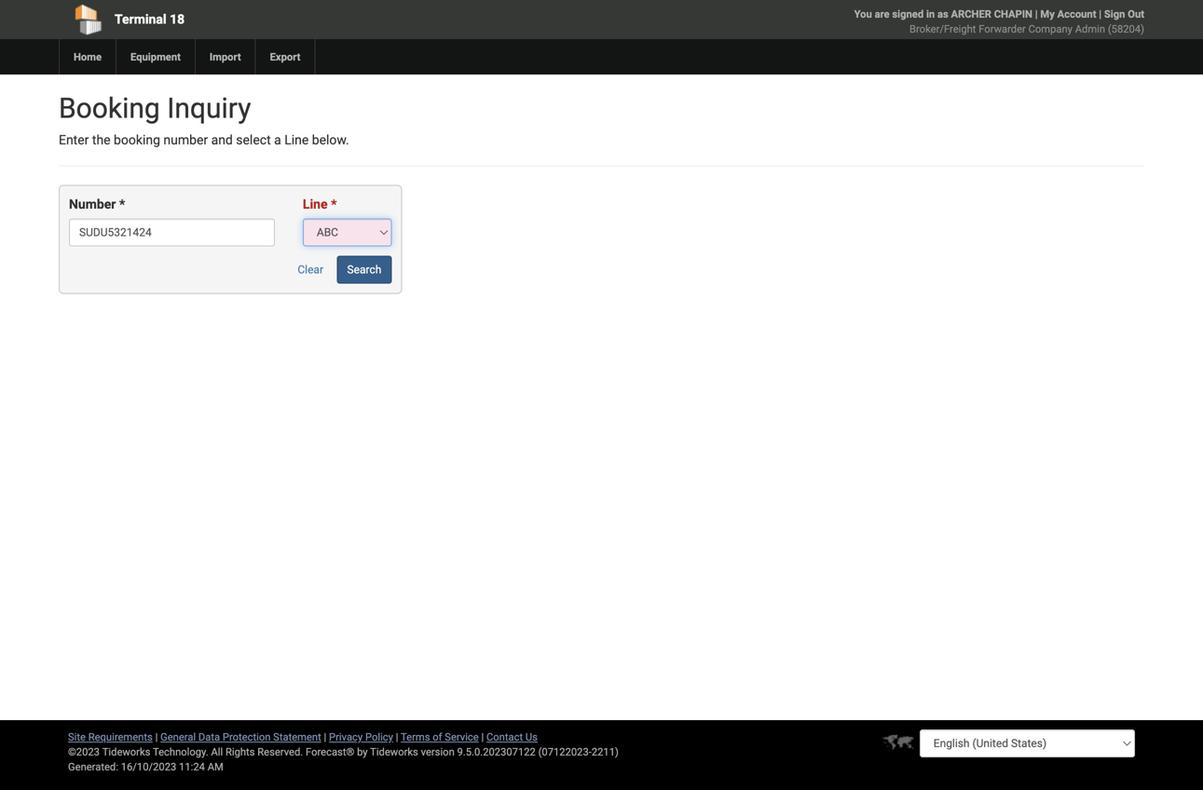 Task type: vqa. For each thing, say whether or not it's contained in the screenshot.
Line within the Booking Inquiry Enter the booking number and select a Line below.
yes



Task type: locate. For each thing, give the bounding box(es) containing it.
generated:
[[68, 761, 118, 773]]

0 vertical spatial line
[[285, 132, 309, 148]]

terms
[[401, 731, 430, 743]]

| left sign
[[1099, 8, 1102, 20]]

version
[[421, 746, 455, 758]]

| up forecast®
[[324, 731, 327, 743]]

number
[[164, 132, 208, 148]]

search button
[[337, 256, 392, 284]]

18
[[170, 12, 185, 27]]

export
[[270, 51, 301, 63]]

| up tideworks
[[396, 731, 399, 743]]

line
[[285, 132, 309, 148], [303, 197, 328, 212]]

site requirements | general data protection statement | privacy policy | terms of service | contact us ©2023 tideworks technology. all rights reserved. forecast® by tideworks version 9.5.0.202307122 (07122023-2211) generated: 16/10/2023 11:24 am
[[68, 731, 619, 773]]

select
[[236, 132, 271, 148]]

enter
[[59, 132, 89, 148]]

|
[[1036, 8, 1038, 20], [1099, 8, 1102, 20], [155, 731, 158, 743], [324, 731, 327, 743], [396, 731, 399, 743], [482, 731, 484, 743]]

broker/freight
[[910, 23, 977, 35]]

* right number
[[119, 197, 125, 212]]

as
[[938, 8, 949, 20]]

* down below.
[[331, 197, 337, 212]]

1 vertical spatial line
[[303, 197, 328, 212]]

home link
[[59, 39, 116, 75]]

9.5.0.202307122
[[457, 746, 536, 758]]

and
[[211, 132, 233, 148]]

terminal 18
[[115, 12, 185, 27]]

site
[[68, 731, 86, 743]]

terms of service link
[[401, 731, 479, 743]]

clear
[[298, 263, 324, 276]]

0 horizontal spatial *
[[119, 197, 125, 212]]

contact us link
[[487, 731, 538, 743]]

2 * from the left
[[331, 197, 337, 212]]

Number * text field
[[69, 219, 275, 246]]

booking inquiry enter the booking number and select a line below.
[[59, 92, 349, 148]]

import
[[210, 51, 241, 63]]

in
[[927, 8, 935, 20]]

of
[[433, 731, 442, 743]]

1 horizontal spatial *
[[331, 197, 337, 212]]

forwarder
[[979, 23, 1026, 35]]

privacy
[[329, 731, 363, 743]]

sign
[[1105, 8, 1126, 20]]

inquiry
[[167, 92, 251, 125]]

company
[[1029, 23, 1073, 35]]

*
[[119, 197, 125, 212], [331, 197, 337, 212]]

terminal 18 link
[[59, 0, 495, 39]]

clear button
[[287, 256, 334, 284]]

policy
[[365, 731, 393, 743]]

tideworks
[[370, 746, 418, 758]]

line right a
[[285, 132, 309, 148]]

| up 9.5.0.202307122
[[482, 731, 484, 743]]

by
[[357, 746, 368, 758]]

line *
[[303, 197, 337, 212]]

16/10/2023
[[121, 761, 176, 773]]

statement
[[273, 731, 321, 743]]

equipment link
[[116, 39, 195, 75]]

admin
[[1076, 23, 1106, 35]]

1 * from the left
[[119, 197, 125, 212]]

account
[[1058, 8, 1097, 20]]

a
[[274, 132, 281, 148]]

booking
[[59, 92, 160, 125]]

reserved.
[[258, 746, 303, 758]]

line up clear
[[303, 197, 328, 212]]

home
[[74, 51, 102, 63]]



Task type: describe. For each thing, give the bounding box(es) containing it.
search
[[347, 263, 382, 276]]

rights
[[226, 746, 255, 758]]

forecast®
[[306, 746, 355, 758]]

* for line *
[[331, 197, 337, 212]]

general data protection statement link
[[160, 731, 321, 743]]

service
[[445, 731, 479, 743]]

line inside booking inquiry enter the booking number and select a line below.
[[285, 132, 309, 148]]

all
[[211, 746, 223, 758]]

import link
[[195, 39, 255, 75]]

protection
[[223, 731, 271, 743]]

below.
[[312, 132, 349, 148]]

| left general
[[155, 731, 158, 743]]

am
[[208, 761, 224, 773]]

out
[[1128, 8, 1145, 20]]

(58204)
[[1108, 23, 1145, 35]]

data
[[198, 731, 220, 743]]

are
[[875, 8, 890, 20]]

general
[[160, 731, 196, 743]]

requirements
[[88, 731, 153, 743]]

you are signed in as archer chapin | my account | sign out broker/freight forwarder company admin (58204)
[[855, 8, 1145, 35]]

booking
[[114, 132, 160, 148]]

signed
[[893, 8, 924, 20]]

technology.
[[153, 746, 209, 758]]

©2023 tideworks
[[68, 746, 150, 758]]

equipment
[[131, 51, 181, 63]]

11:24
[[179, 761, 205, 773]]

terminal
[[115, 12, 167, 27]]

contact
[[487, 731, 523, 743]]

my account link
[[1041, 8, 1097, 20]]

archer
[[951, 8, 992, 20]]

privacy policy link
[[329, 731, 393, 743]]

number
[[69, 197, 116, 212]]

number *
[[69, 197, 125, 212]]

(07122023-
[[538, 746, 592, 758]]

export link
[[255, 39, 315, 75]]

you
[[855, 8, 872, 20]]

us
[[526, 731, 538, 743]]

site requirements link
[[68, 731, 153, 743]]

the
[[92, 132, 111, 148]]

chapin
[[994, 8, 1033, 20]]

| left my
[[1036, 8, 1038, 20]]

* for number *
[[119, 197, 125, 212]]

2211)
[[592, 746, 619, 758]]

my
[[1041, 8, 1055, 20]]

sign out link
[[1105, 8, 1145, 20]]



